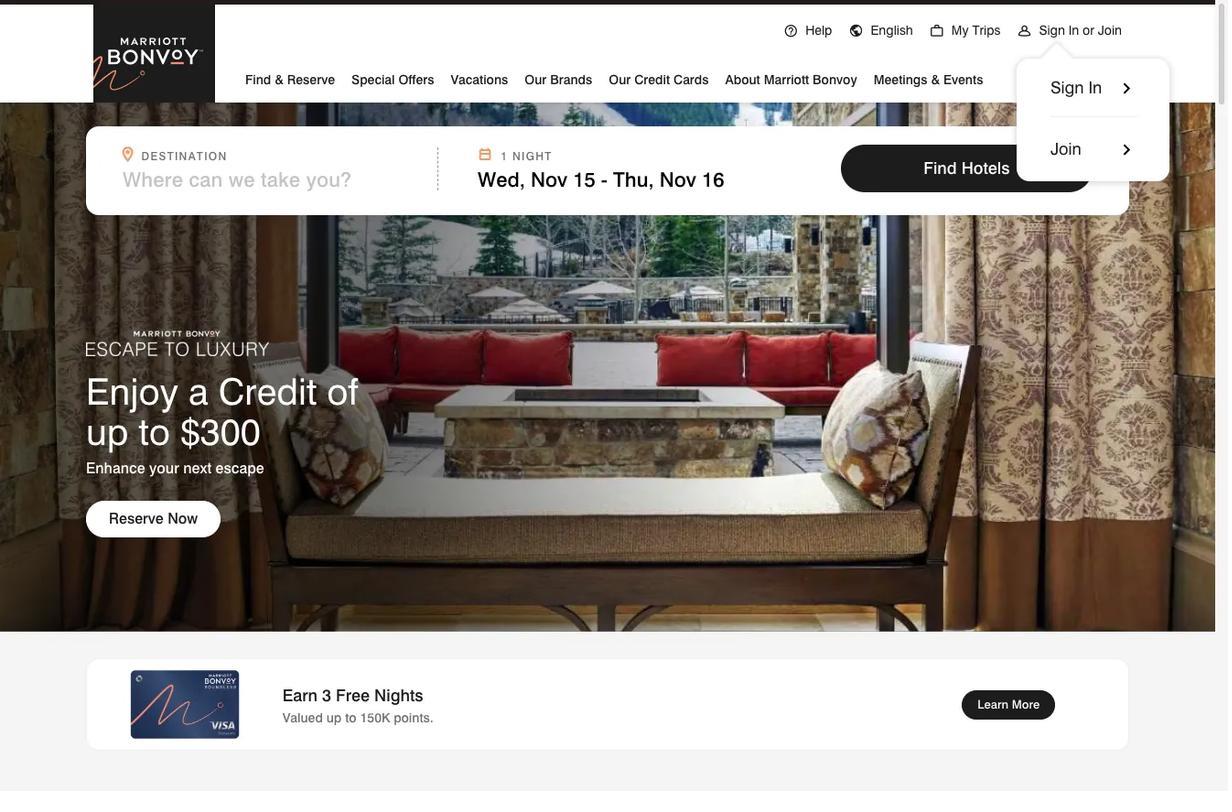 Task type: describe. For each thing, give the bounding box(es) containing it.
my trips button
[[922, 2, 1009, 54]]

join link
[[1051, 116, 1138, 160]]

round image
[[849, 24, 864, 38]]

thu,
[[613, 168, 654, 191]]

about marriott bonvoy
[[726, 72, 858, 87]]

up inside enjoy a credit of up to $300 enhance your next escape
[[86, 409, 129, 453]]

& for meetings
[[932, 72, 940, 87]]

find & reserve button
[[245, 65, 335, 92]]

more
[[1012, 697, 1040, 711]]

round image for help
[[784, 24, 799, 38]]

vacations button
[[451, 65, 508, 92]]

sign in or join
[[1040, 23, 1122, 38]]

help link
[[776, 2, 841, 54]]

our for our credit cards
[[609, 72, 631, 87]]

marriott
[[764, 72, 810, 87]]

find hotels button
[[841, 145, 1093, 192]]

up inside earn 3 free nights valued up to 150k points.
[[327, 710, 342, 725]]

find for find hotels
[[924, 158, 957, 178]]

a
[[189, 369, 208, 413]]

bonvoy
[[813, 72, 858, 87]]

english
[[871, 23, 914, 38]]

sign in or join button
[[1009, 2, 1131, 54]]

our brands button
[[525, 65, 593, 92]]

16
[[702, 168, 725, 191]]

sign for sign in
[[1051, 78, 1085, 97]]

help
[[806, 23, 833, 38]]

cards
[[674, 72, 709, 87]]

find hotels
[[924, 158, 1010, 178]]

earn
[[283, 686, 318, 705]]

none search field containing wed, nov 15 - thu, nov 16
[[86, 126, 1130, 215]]

meetings & events button
[[874, 65, 984, 92]]

enjoy a credit of up to $300 enhance your next escape
[[86, 369, 358, 477]]

sign for sign in or join
[[1040, 23, 1066, 38]]

our brands
[[525, 72, 593, 87]]

your
[[149, 460, 179, 477]]

in for sign in
[[1089, 78, 1103, 97]]

free
[[336, 686, 370, 705]]

trips
[[973, 23, 1001, 38]]

150k
[[360, 710, 390, 725]]

marriott bonvoy boundless® credit card from chase image
[[109, 670, 261, 739]]

points.
[[394, 710, 434, 725]]

Destination text field
[[123, 168, 403, 191]]

sign in
[[1051, 78, 1103, 97]]

find & reserve
[[245, 72, 335, 87]]

2 nov from the left
[[660, 168, 697, 191]]

to inside enjoy a credit of up to $300 enhance your next escape
[[139, 409, 170, 453]]

special
[[352, 72, 395, 87]]

earn 3 free nights valued up to 150k points.
[[283, 686, 434, 725]]

now
[[168, 510, 198, 528]]



Task type: vqa. For each thing, say whether or not it's contained in the screenshot.
United
no



Task type: locate. For each thing, give the bounding box(es) containing it.
0 horizontal spatial reserve
[[109, 510, 164, 528]]

1 night wed, nov 15 - thu, nov 16
[[478, 149, 725, 191]]

join right or
[[1098, 23, 1122, 38]]

0 vertical spatial reserve
[[287, 72, 335, 87]]

0 horizontal spatial credit
[[219, 369, 317, 413]]

1
[[501, 149, 508, 163]]

learn more
[[978, 697, 1040, 711]]

nov left 16
[[660, 168, 697, 191]]

round image right trips
[[1018, 24, 1032, 38]]

my
[[952, 23, 969, 38]]

up down 3
[[327, 710, 342, 725]]

1 horizontal spatial round image
[[930, 24, 945, 38]]

up up enhance
[[86, 409, 129, 453]]

round image left 'my'
[[930, 24, 945, 38]]

english button
[[841, 2, 922, 54]]

2 horizontal spatial round image
[[1018, 24, 1032, 38]]

wed,
[[478, 168, 525, 191]]

1 vertical spatial sign
[[1051, 78, 1085, 97]]

0 vertical spatial find
[[245, 72, 271, 87]]

round image inside my trips button
[[930, 24, 945, 38]]

join
[[1098, 23, 1122, 38], [1051, 139, 1082, 158]]

1 vertical spatial find
[[924, 158, 957, 178]]

credit left cards
[[635, 72, 670, 87]]

learn
[[978, 697, 1009, 711]]

0 horizontal spatial our
[[525, 72, 547, 87]]

1 horizontal spatial in
[[1089, 78, 1103, 97]]

sign up join "link"
[[1051, 78, 1085, 97]]

sign left or
[[1040, 23, 1066, 38]]

marriott bonvoy escape to luxury logo image
[[86, 303, 269, 356]]

& for find
[[275, 72, 284, 87]]

0 vertical spatial credit
[[635, 72, 670, 87]]

in for sign in or join
[[1069, 23, 1080, 38]]

our left brands
[[525, 72, 547, 87]]

2 our from the left
[[609, 72, 631, 87]]

special offers button
[[352, 65, 434, 92]]

of
[[327, 369, 358, 413]]

1 vertical spatial reserve
[[109, 510, 164, 528]]

find inside dropdown button
[[245, 72, 271, 87]]

our credit cards
[[609, 72, 709, 87]]

destination
[[142, 149, 228, 163]]

sign inside dropdown button
[[1040, 23, 1066, 38]]

1 vertical spatial in
[[1089, 78, 1103, 97]]

special offers
[[352, 72, 434, 87]]

about marriott bonvoy button
[[726, 65, 858, 92]]

round image inside help link
[[784, 24, 799, 38]]

reserve left "now"
[[109, 510, 164, 528]]

1 horizontal spatial find
[[924, 158, 957, 178]]

join down sign in
[[1051, 139, 1082, 158]]

0 horizontal spatial join
[[1051, 139, 1082, 158]]

0 horizontal spatial in
[[1069, 23, 1080, 38]]

& inside find & reserve dropdown button
[[275, 72, 284, 87]]

destination field
[[123, 168, 427, 191]]

1 round image from the left
[[784, 24, 799, 38]]

our for our brands
[[525, 72, 547, 87]]

next
[[183, 460, 212, 477]]

3 round image from the left
[[1018, 24, 1032, 38]]

1 nov from the left
[[531, 168, 568, 191]]

reserve left special
[[287, 72, 335, 87]]

find for find & reserve
[[245, 72, 271, 87]]

round image for my trips
[[930, 24, 945, 38]]

& inside meetings & events "dropdown button"
[[932, 72, 940, 87]]

to inside earn 3 free nights valued up to 150k points.
[[345, 710, 357, 725]]

my trips
[[952, 23, 1001, 38]]

sign inside button
[[1051, 78, 1085, 97]]

brands
[[550, 72, 593, 87]]

reserve now
[[109, 510, 198, 528]]

1 horizontal spatial join
[[1098, 23, 1122, 38]]

1 vertical spatial credit
[[219, 369, 317, 413]]

night
[[513, 149, 553, 163]]

0 horizontal spatial round image
[[784, 24, 799, 38]]

in left or
[[1069, 23, 1080, 38]]

offers
[[399, 72, 434, 87]]

our
[[525, 72, 547, 87], [609, 72, 631, 87]]

None search field
[[86, 126, 1130, 215]]

escape
[[216, 460, 264, 477]]

our right brands
[[609, 72, 631, 87]]

enhance
[[86, 460, 145, 477]]

about
[[726, 72, 761, 87]]

reserve
[[287, 72, 335, 87], [109, 510, 164, 528]]

events
[[944, 72, 984, 87]]

join inside join "link"
[[1051, 139, 1082, 158]]

1 horizontal spatial reserve
[[287, 72, 335, 87]]

1 horizontal spatial credit
[[635, 72, 670, 87]]

1 & from the left
[[275, 72, 284, 87]]

1 horizontal spatial nov
[[660, 168, 697, 191]]

to
[[139, 409, 170, 453], [345, 710, 357, 725]]

find
[[245, 72, 271, 87], [924, 158, 957, 178]]

sign
[[1040, 23, 1066, 38], [1051, 78, 1085, 97]]

0 horizontal spatial up
[[86, 409, 129, 453]]

1 horizontal spatial up
[[327, 710, 342, 725]]

to down free
[[345, 710, 357, 725]]

up
[[86, 409, 129, 453], [327, 710, 342, 725]]

&
[[275, 72, 284, 87], [932, 72, 940, 87]]

sign in button
[[1051, 77, 1138, 99]]

0 horizontal spatial nov
[[531, 168, 568, 191]]

find inside button
[[924, 158, 957, 178]]

0 vertical spatial join
[[1098, 23, 1122, 38]]

in inside dropdown button
[[1069, 23, 1080, 38]]

2 & from the left
[[932, 72, 940, 87]]

1 horizontal spatial &
[[932, 72, 940, 87]]

reserve inside dropdown button
[[287, 72, 335, 87]]

round image for sign in or join
[[1018, 24, 1032, 38]]

1 horizontal spatial our
[[609, 72, 631, 87]]

our inside dropdown button
[[525, 72, 547, 87]]

learn more link
[[963, 690, 1056, 719]]

credit right a
[[219, 369, 317, 413]]

1 vertical spatial up
[[327, 710, 342, 725]]

0 vertical spatial to
[[139, 409, 170, 453]]

our credit cards link
[[609, 65, 709, 92]]

join inside sign in or join dropdown button
[[1098, 23, 1122, 38]]

nov down night
[[531, 168, 568, 191]]

credit
[[635, 72, 670, 87], [219, 369, 317, 413]]

1 our from the left
[[525, 72, 547, 87]]

0 horizontal spatial to
[[139, 409, 170, 453]]

credit inside enjoy a credit of up to $300 enhance your next escape
[[219, 369, 317, 413]]

round image inside sign in or join dropdown button
[[1018, 24, 1032, 38]]

round image
[[784, 24, 799, 38], [930, 24, 945, 38], [1018, 24, 1032, 38]]

nov
[[531, 168, 568, 191], [660, 168, 697, 191]]

1 horizontal spatial to
[[345, 710, 357, 725]]

in up join "link"
[[1089, 78, 1103, 97]]

to up your
[[139, 409, 170, 453]]

0 horizontal spatial &
[[275, 72, 284, 87]]

-
[[601, 168, 608, 191]]

1 vertical spatial to
[[345, 710, 357, 725]]

15
[[573, 168, 596, 191]]

round image left help on the top right of the page
[[784, 24, 799, 38]]

nights
[[375, 686, 424, 705]]

$300
[[180, 409, 261, 453]]

0 vertical spatial in
[[1069, 23, 1080, 38]]

3
[[322, 686, 331, 705]]

vacations
[[451, 72, 508, 87]]

meetings & events
[[874, 72, 984, 87]]

0 vertical spatial sign
[[1040, 23, 1066, 38]]

hotels
[[962, 158, 1010, 178]]

in
[[1069, 23, 1080, 38], [1089, 78, 1103, 97]]

enjoy
[[86, 369, 179, 413]]

2 round image from the left
[[930, 24, 945, 38]]

in inside button
[[1089, 78, 1103, 97]]

or
[[1083, 23, 1095, 38]]

0 vertical spatial up
[[86, 409, 129, 453]]

meetings
[[874, 72, 928, 87]]

reserve now link
[[86, 501, 221, 538]]

valued
[[283, 710, 323, 725]]

1 vertical spatial join
[[1051, 139, 1082, 158]]

0 horizontal spatial find
[[245, 72, 271, 87]]



